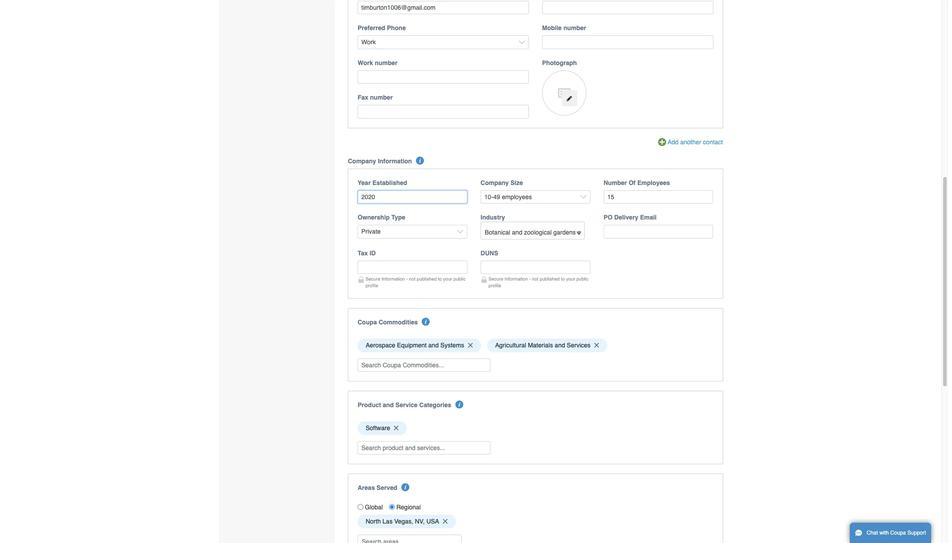 Task type: vqa. For each thing, say whether or not it's contained in the screenshot.
the top Navigation
no



Task type: describe. For each thing, give the bounding box(es) containing it.
Work number text field
[[358, 70, 529, 84]]

information for duns
[[505, 276, 528, 282]]

0 horizontal spatial and
[[383, 402, 394, 409]]

employees
[[638, 179, 671, 186]]

Fax number text field
[[358, 105, 529, 119]]

add another contact button
[[659, 138, 724, 147]]

public for duns
[[577, 276, 589, 282]]

vegas,
[[395, 518, 414, 526]]

service
[[396, 402, 418, 409]]

services
[[567, 342, 591, 349]]

secure for tax id
[[366, 276, 381, 282]]

usa
[[427, 518, 440, 526]]

preferred
[[358, 25, 386, 32]]

email
[[641, 214, 657, 221]]

served
[[377, 485, 398, 492]]

product and service categories
[[358, 402, 452, 409]]

areas
[[358, 485, 375, 492]]

add another contact
[[668, 139, 724, 146]]

company for company size
[[481, 179, 509, 186]]

to for duns
[[561, 276, 565, 282]]

industry
[[481, 214, 506, 221]]

chat with coupa support
[[868, 530, 927, 536]]

chat
[[868, 530, 879, 536]]

aerospace
[[366, 342, 396, 349]]

equipment
[[397, 342, 427, 349]]

materials
[[528, 342, 554, 349]]

categories
[[420, 402, 452, 409]]

another
[[681, 139, 702, 146]]

areas served
[[358, 485, 398, 492]]

fax number
[[358, 94, 393, 101]]

mobile
[[543, 25, 562, 32]]

contact
[[704, 139, 724, 146]]

ownership
[[358, 214, 390, 221]]

number for mobile number
[[564, 25, 587, 32]]

Industry text field
[[482, 226, 584, 239]]

DUNS text field
[[481, 261, 591, 274]]

agricultural materials and services option
[[488, 339, 608, 352]]

information up established
[[378, 158, 412, 165]]

photograph image
[[543, 70, 587, 116]]

tax id
[[358, 250, 376, 257]]

- for duns
[[530, 276, 531, 282]]

las
[[383, 518, 393, 526]]

aerospace equipment and systems
[[366, 342, 465, 349]]

duns
[[481, 250, 499, 257]]

north
[[366, 518, 381, 526]]

work
[[358, 59, 373, 66]]

0 horizontal spatial coupa
[[358, 319, 377, 326]]

published for tax id
[[417, 276, 437, 282]]

profile for duns
[[489, 283, 502, 288]]

year
[[358, 179, 371, 186]]

number for work number
[[375, 59, 398, 66]]

regional
[[397, 504, 421, 511]]

size
[[511, 179, 523, 186]]

software
[[366, 425, 390, 432]]

phone
[[387, 25, 406, 32]]

public for tax id
[[454, 276, 466, 282]]

company size
[[481, 179, 523, 186]]

Mobile number text field
[[543, 36, 714, 49]]

delivery
[[615, 214, 639, 221]]

work number
[[358, 59, 398, 66]]

po
[[604, 214, 613, 221]]

agricultural
[[496, 342, 527, 349]]

number of employees
[[604, 179, 671, 186]]

Search areas... text field
[[359, 535, 461, 544]]

company for company information
[[348, 158, 376, 165]]



Task type: locate. For each thing, give the bounding box(es) containing it.
Search Coupa Commodities... field
[[358, 359, 491, 372]]

1 horizontal spatial company
[[481, 179, 509, 186]]

mobile number
[[543, 25, 587, 32]]

additional information image for company information
[[416, 157, 424, 165]]

and for materials
[[555, 342, 566, 349]]

company up 'year'
[[348, 158, 376, 165]]

profile
[[366, 283, 379, 288], [489, 283, 502, 288]]

secure for duns
[[489, 276, 504, 282]]

None radio
[[389, 505, 395, 511]]

2 not from the left
[[532, 276, 539, 282]]

not down tax id text box
[[409, 276, 416, 282]]

number right mobile
[[564, 25, 587, 32]]

company
[[348, 158, 376, 165], [481, 179, 509, 186]]

profile down id
[[366, 283, 379, 288]]

1 your from the left
[[443, 276, 453, 282]]

Year Established text field
[[358, 190, 468, 204]]

0 vertical spatial selected list box
[[355, 337, 717, 355]]

1 horizontal spatial not
[[532, 276, 539, 282]]

po delivery email
[[604, 214, 657, 221]]

number right work
[[375, 59, 398, 66]]

and left service
[[383, 402, 394, 409]]

additional information image for areas served
[[402, 484, 410, 492]]

0 horizontal spatial not
[[409, 276, 416, 282]]

secure information - not published to your public profile down the duns text field
[[489, 276, 589, 288]]

coupa right with
[[891, 530, 907, 536]]

and for equipment
[[429, 342, 439, 349]]

Role text field
[[543, 1, 714, 14]]

and
[[429, 342, 439, 349], [555, 342, 566, 349], [383, 402, 394, 409]]

information
[[378, 158, 412, 165], [382, 276, 405, 282], [505, 276, 528, 282]]

1 secure from the left
[[366, 276, 381, 282]]

1 not from the left
[[409, 276, 416, 282]]

1 horizontal spatial your
[[567, 276, 576, 282]]

1 - from the left
[[407, 276, 408, 282]]

secure information - not published to your public profile for tax id
[[366, 276, 466, 288]]

your for duns
[[567, 276, 576, 282]]

secure information - not published to your public profile down tax id text box
[[366, 276, 466, 288]]

selected areas list box
[[355, 513, 717, 531]]

published down tax id text box
[[417, 276, 437, 282]]

2 secure from the left
[[489, 276, 504, 282]]

north las vegas, nv, usa
[[366, 518, 440, 526]]

agricultural materials and services
[[496, 342, 591, 349]]

1 horizontal spatial secure
[[489, 276, 504, 282]]

product
[[358, 402, 381, 409]]

with
[[880, 530, 890, 536]]

1 profile from the left
[[366, 283, 379, 288]]

selected list box for product and service categories
[[355, 420, 717, 438]]

company left the size
[[481, 179, 509, 186]]

additional information image right categories
[[456, 401, 464, 409]]

0 horizontal spatial published
[[417, 276, 437, 282]]

ownership type
[[358, 214, 406, 221]]

1 vertical spatial company
[[481, 179, 509, 186]]

Search product and services... field
[[358, 442, 491, 455]]

1 vertical spatial number
[[375, 59, 398, 66]]

1 published from the left
[[417, 276, 437, 282]]

tax
[[358, 250, 368, 257]]

None radio
[[358, 505, 364, 511]]

0 horizontal spatial profile
[[366, 283, 379, 288]]

PO Delivery Email text field
[[604, 225, 714, 239]]

published for duns
[[540, 276, 560, 282]]

not
[[409, 276, 416, 282], [532, 276, 539, 282]]

1 selected list box from the top
[[355, 337, 717, 355]]

company information
[[348, 158, 412, 165]]

1 vertical spatial selected list box
[[355, 420, 717, 438]]

- for tax id
[[407, 276, 408, 282]]

1 secure information - not published to your public profile from the left
[[366, 276, 466, 288]]

2 published from the left
[[540, 276, 560, 282]]

1 public from the left
[[454, 276, 466, 282]]

0 horizontal spatial to
[[438, 276, 442, 282]]

0 vertical spatial number
[[564, 25, 587, 32]]

0 horizontal spatial -
[[407, 276, 408, 282]]

preferred phone
[[358, 25, 406, 32]]

type
[[392, 214, 406, 221]]

coupa commodities
[[358, 319, 418, 326]]

1 horizontal spatial published
[[540, 276, 560, 282]]

0 horizontal spatial your
[[443, 276, 453, 282]]

-
[[407, 276, 408, 282], [530, 276, 531, 282]]

2 selected list box from the top
[[355, 420, 717, 438]]

information down the duns text field
[[505, 276, 528, 282]]

of
[[629, 179, 636, 186]]

1 horizontal spatial secure information - not published to your public profile
[[489, 276, 589, 288]]

your down tax id text box
[[443, 276, 453, 282]]

number
[[564, 25, 587, 32], [375, 59, 398, 66], [370, 94, 393, 101]]

1 horizontal spatial -
[[530, 276, 531, 282]]

aerospace equipment and systems option
[[358, 339, 481, 352]]

id
[[370, 250, 376, 257]]

to down tax id text box
[[438, 276, 442, 282]]

additional information image up aerospace equipment and systems option
[[422, 318, 430, 326]]

2 your from the left
[[567, 276, 576, 282]]

north las vegas, nv, usa option
[[358, 515, 456, 529]]

not down the duns text field
[[532, 276, 539, 282]]

number right the fax
[[370, 94, 393, 101]]

0 horizontal spatial secure
[[366, 276, 381, 282]]

1 horizontal spatial and
[[429, 342, 439, 349]]

published
[[417, 276, 437, 282], [540, 276, 560, 282]]

0 vertical spatial coupa
[[358, 319, 377, 326]]

number
[[604, 179, 628, 186]]

information for tax id
[[382, 276, 405, 282]]

your
[[443, 276, 453, 282], [567, 276, 576, 282]]

None text field
[[358, 1, 529, 14]]

additional information image for product and service categories
[[456, 401, 464, 409]]

Number Of Employees text field
[[604, 190, 714, 204]]

2 secure information - not published to your public profile from the left
[[489, 276, 589, 288]]

- down the duns text field
[[530, 276, 531, 282]]

information down tax id text box
[[382, 276, 405, 282]]

- down tax id text box
[[407, 276, 408, 282]]

secure information - not published to your public profile
[[366, 276, 466, 288], [489, 276, 589, 288]]

and left the systems
[[429, 342, 439, 349]]

selected list box
[[355, 337, 717, 355], [355, 420, 717, 438]]

selected list box containing software
[[355, 420, 717, 438]]

secure down id
[[366, 276, 381, 282]]

additional information image up year established text box
[[416, 157, 424, 165]]

and left services
[[555, 342, 566, 349]]

0 vertical spatial company
[[348, 158, 376, 165]]

1 horizontal spatial public
[[577, 276, 589, 282]]

0 horizontal spatial secure information - not published to your public profile
[[366, 276, 466, 288]]

established
[[373, 179, 408, 186]]

to
[[438, 276, 442, 282], [561, 276, 565, 282]]

2 public from the left
[[577, 276, 589, 282]]

your down the duns text field
[[567, 276, 576, 282]]

additional information image for coupa commodities
[[422, 318, 430, 326]]

secure
[[366, 276, 381, 282], [489, 276, 504, 282]]

support
[[908, 530, 927, 536]]

commodities
[[379, 319, 418, 326]]

Tax ID text field
[[358, 261, 468, 274]]

coupa inside button
[[891, 530, 907, 536]]

additional information image right served
[[402, 484, 410, 492]]

selected list box containing aerospace equipment and systems
[[355, 337, 717, 355]]

to down the duns text field
[[561, 276, 565, 282]]

chat with coupa support button
[[851, 523, 932, 544]]

0 horizontal spatial company
[[348, 158, 376, 165]]

your for tax id
[[443, 276, 453, 282]]

profile down duns
[[489, 283, 502, 288]]

additional information image
[[416, 157, 424, 165], [422, 318, 430, 326], [456, 401, 464, 409], [402, 484, 410, 492]]

systems
[[441, 342, 465, 349]]

change image image
[[567, 96, 573, 102]]

1 vertical spatial coupa
[[891, 530, 907, 536]]

photograph
[[543, 59, 577, 66]]

2 to from the left
[[561, 276, 565, 282]]

1 horizontal spatial to
[[561, 276, 565, 282]]

2 - from the left
[[530, 276, 531, 282]]

public
[[454, 276, 466, 282], [577, 276, 589, 282]]

global
[[365, 504, 383, 511]]

2 profile from the left
[[489, 283, 502, 288]]

0 horizontal spatial public
[[454, 276, 466, 282]]

add
[[668, 139, 679, 146]]

2 vertical spatial number
[[370, 94, 393, 101]]

to for tax id
[[438, 276, 442, 282]]

number for fax number
[[370, 94, 393, 101]]

nv,
[[415, 518, 425, 526]]

1 horizontal spatial coupa
[[891, 530, 907, 536]]

secure down duns
[[489, 276, 504, 282]]

coupa
[[358, 319, 377, 326], [891, 530, 907, 536]]

secure information - not published to your public profile for duns
[[489, 276, 589, 288]]

not for tax id
[[409, 276, 416, 282]]

1 horizontal spatial profile
[[489, 283, 502, 288]]

software option
[[358, 422, 407, 435]]

not for duns
[[532, 276, 539, 282]]

fax
[[358, 94, 369, 101]]

year established
[[358, 179, 408, 186]]

coupa up aerospace
[[358, 319, 377, 326]]

2 horizontal spatial and
[[555, 342, 566, 349]]

profile for tax id
[[366, 283, 379, 288]]

selected list box for coupa commodities
[[355, 337, 717, 355]]

published down the duns text field
[[540, 276, 560, 282]]

1 to from the left
[[438, 276, 442, 282]]



